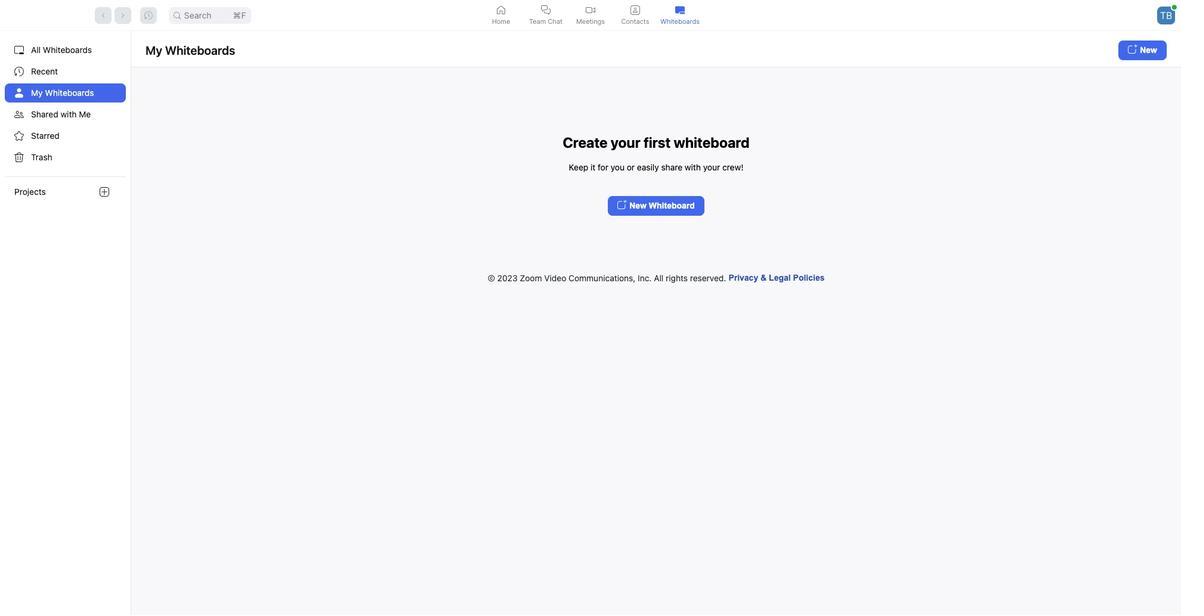 Task type: locate. For each thing, give the bounding box(es) containing it.
team chat
[[529, 17, 563, 25]]

team chat image
[[541, 5, 551, 15]]

tab list containing home
[[479, 0, 703, 30]]

home button
[[479, 0, 524, 30]]

meetings
[[576, 17, 605, 25]]

whiteboards
[[661, 17, 700, 25]]

whiteboard small image
[[676, 5, 685, 15], [676, 5, 685, 15]]

contacts
[[622, 17, 650, 25]]

magnifier image
[[173, 12, 181, 19]]

tb
[[1161, 9, 1173, 21]]

home small image
[[497, 5, 506, 15]]

online image
[[1173, 5, 1177, 9]]

video on image
[[586, 5, 596, 15], [586, 5, 596, 15]]

chat
[[548, 17, 563, 25]]

tab list
[[479, 0, 703, 30]]

team
[[529, 17, 546, 25]]

contacts button
[[613, 0, 658, 30]]

profile contact image
[[631, 5, 640, 15], [631, 5, 640, 15]]



Task type: vqa. For each thing, say whether or not it's contained in the screenshot.
the Team Chat inside button
no



Task type: describe. For each thing, give the bounding box(es) containing it.
⌘f
[[233, 10, 246, 20]]

online image
[[1173, 5, 1177, 9]]

home
[[492, 17, 510, 25]]

whiteboards button
[[658, 0, 703, 30]]

meetings button
[[568, 0, 613, 30]]

team chat image
[[541, 5, 551, 15]]

search
[[184, 10, 212, 20]]

home small image
[[497, 5, 506, 15]]

magnifier image
[[173, 12, 181, 19]]

team chat button
[[524, 0, 568, 30]]



